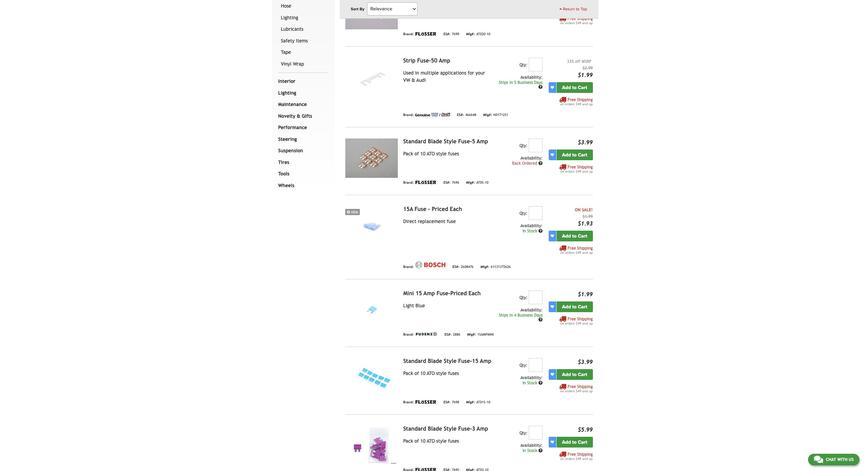 Task type: describe. For each thing, give the bounding box(es) containing it.
availability: for standard blade style fuse-15 amp
[[521, 375, 543, 380]]

ordered
[[522, 161, 537, 166]]

in stock for $3.99
[[523, 381, 539, 385]]

es#: 466648
[[457, 113, 476, 117]]

mfg#: at015-10
[[466, 400, 490, 404]]

and for mini 15 amp fuse-priced each
[[582, 321, 588, 325]]

es#466648 - n0171251 - strip fuse-50 amp - used in multiple applications for your vw & audi - genuine volkswagen audi - audi volkswagen image
[[345, 58, 398, 97]]

question circle image for standard blade style fuse-3 amp
[[539, 449, 543, 453]]

4 free from the top
[[568, 246, 576, 251]]

7696
[[452, 181, 459, 185]]

to for the add to cart button for standard blade style fuse-5 amp
[[572, 152, 577, 158]]

on
[[575, 207, 581, 212]]

1 and from the top
[[582, 21, 588, 25]]

mfg#: for mini 15 amp fuse-priced each
[[467, 333, 476, 337]]

mfg#: at020-10
[[466, 32, 490, 36]]

1 up from the top
[[589, 21, 593, 25]]

style for 3
[[444, 425, 457, 432]]

1 style from the top
[[436, 9, 447, 14]]

steering link
[[277, 134, 327, 145]]

61131372626
[[491, 265, 511, 269]]

1 horizontal spatial each
[[469, 290, 481, 297]]

mini
[[403, 290, 414, 297]]

4 add to cart from the top
[[562, 233, 587, 239]]

fuse- for standard blade style fuse-3 amp
[[458, 425, 472, 432]]

by
[[360, 7, 365, 11]]

style for 5
[[444, 138, 457, 145]]

$3.99 for standard blade style fuse-5 amp
[[578, 139, 593, 146]]

chat
[[826, 457, 836, 462]]

days for strip fuse-50 amp
[[534, 80, 543, 85]]

light blue
[[403, 303, 425, 308]]

add to cart button for standard blade style fuse-3 amp
[[557, 437, 593, 448]]

add to cart button for mini 15 amp fuse-priced each
[[557, 301, 593, 312]]

ships for mini 15 amp fuse-priced each
[[499, 313, 508, 318]]

suspension
[[278, 148, 303, 153]]

up for standard blade style fuse-15 amp
[[589, 389, 593, 393]]

cart for standard blade style fuse-5 amp
[[578, 152, 587, 158]]

flosser - corporate logo image for standard blade style fuse-15 amp
[[415, 400, 437, 404]]

50
[[431, 57, 438, 64]]

vinyl wrap link
[[280, 58, 327, 70]]

used
[[403, 70, 414, 76]]

hose
[[281, 3, 291, 9]]

tape
[[281, 49, 291, 55]]

performance
[[278, 125, 307, 130]]

cart for standard blade style fuse-3 amp
[[578, 439, 587, 445]]

us
[[849, 457, 854, 462]]

1 fuses from the top
[[448, 9, 459, 14]]

standard for standard blade style fuse-15 amp
[[403, 358, 426, 364]]

blade for standard blade style fuse-15 amp
[[428, 358, 442, 364]]

stock for $5.99
[[527, 448, 537, 453]]

n0171251
[[494, 113, 508, 117]]

style for 15
[[436, 371, 447, 376]]

applications
[[440, 70, 466, 76]]

steering
[[278, 136, 297, 142]]

free shipping on orders $49 and up for standard blade style fuse-5 amp
[[560, 165, 593, 173]]

mfg#: at05-10
[[466, 181, 489, 185]]

2608476
[[461, 265, 474, 269]]

amp for standard blade style fuse-5 amp
[[477, 138, 488, 145]]

tires link
[[277, 157, 327, 168]]

$3.99 for standard blade style fuse-15 amp
[[578, 359, 593, 365]]

lubricants
[[281, 26, 303, 32]]

lubricants link
[[280, 24, 327, 35]]

2 vertical spatial $1.99
[[578, 291, 593, 298]]

add for mini 15 amp fuse-priced each
[[562, 304, 571, 310]]

fuses for 15
[[448, 371, 459, 376]]

availability: for 15a fuse - priced each
[[521, 223, 543, 228]]

cart for mini 15 amp fuse-priced each
[[578, 304, 587, 310]]

1 pack from the top
[[403, 9, 413, 14]]

add to wish list image for standard blade style fuse-5 amp
[[551, 153, 554, 157]]

flosser - corporate logo image for standard blade style fuse-3 amp
[[415, 468, 437, 471]]

shipping for mini 15 amp fuse-priced each
[[577, 317, 593, 321]]

4 up from the top
[[589, 251, 593, 254]]

chat with us
[[826, 457, 854, 462]]

flosser - corporate logo image for standard blade style fuse-5 amp
[[415, 180, 437, 184]]

4
[[514, 313, 516, 318]]

to for 4th the add to cart button from the bottom of the page
[[572, 233, 577, 239]]

safety
[[281, 38, 295, 43]]

in stock for on sale!
[[523, 229, 539, 233]]

add to wish list image for standard blade style fuse-3 amp
[[551, 440, 554, 444]]

add to cart button for standard blade style fuse-15 amp
[[557, 369, 593, 380]]

-
[[428, 206, 430, 212]]

to for standard blade style fuse-3 amp the add to cart button
[[572, 439, 577, 445]]

es#2608476 - 61131372626 - 15a fuse - priced each - direct replacement fuse - bosch - audi bmw volkswagen mercedes benz mini porsche image
[[345, 206, 398, 245]]

days for mini 15 amp fuse-priced each
[[534, 313, 543, 318]]

in stock for $5.99
[[523, 448, 539, 453]]

return to top link
[[559, 6, 587, 12]]

mini 15 amp fuse-priced each link
[[403, 290, 481, 297]]

up for standard blade style fuse-5 amp
[[589, 169, 593, 173]]

business for strip fuse-50 amp
[[518, 80, 533, 85]]

mini 15 amp fuse-priced each
[[403, 290, 481, 297]]

wheels
[[278, 183, 294, 188]]

add to cart for standard blade style fuse-3 amp
[[562, 439, 587, 445]]

qty: for strip fuse-50 amp
[[520, 62, 528, 67]]

$1.99 inside 33% off msrp $2.99 $1.99
[[578, 72, 593, 78]]

genuine volkswagen audi - corporate logo image
[[415, 113, 450, 116]]

sale!
[[582, 207, 593, 212]]

light
[[403, 303, 414, 308]]

vinyl wrap
[[281, 61, 304, 67]]

standard for standard blade style fuse-3 amp
[[403, 425, 426, 432]]

mfg#: 61131372626
[[481, 265, 511, 269]]

0 horizontal spatial priced
[[432, 206, 448, 212]]

4 and from the top
[[582, 251, 588, 254]]

multiple
[[421, 70, 439, 76]]

audi
[[416, 77, 426, 83]]

msrp
[[582, 59, 591, 64]]

1 shipping from the top
[[577, 16, 593, 21]]

used in multiple applications for your vw & audi
[[403, 70, 485, 83]]

1 of from the top
[[415, 9, 419, 14]]

back
[[512, 161, 521, 166]]

add to cart for mini 15 amp fuse-priced each
[[562, 304, 587, 310]]

and for standard blade style fuse-3 amp
[[582, 457, 588, 461]]

general purpose subcategories element
[[278, 0, 328, 73]]

1 ato from the top
[[427, 9, 435, 14]]

standard blade style fuse-15 amp
[[403, 358, 491, 364]]

$2.99
[[583, 66, 593, 70]]

1 $49 from the top
[[576, 21, 581, 25]]

add for strip fuse-50 amp
[[562, 85, 571, 90]]

tape link
[[280, 47, 327, 58]]

question circle image for standard blade style fuse-5 amp
[[539, 161, 543, 165]]

standard blade style fuse-3 amp
[[403, 425, 488, 432]]

at020-
[[476, 32, 487, 36]]

add to wish list image for $1.99
[[551, 305, 554, 309]]

$1.93
[[578, 220, 593, 227]]

replacement
[[418, 219, 445, 224]]

standard for standard blade style fuse-5 amp
[[403, 138, 426, 145]]

on for standard blade style fuse-3 amp
[[560, 457, 564, 461]]

0 vertical spatial each
[[450, 206, 462, 212]]

amp right 50
[[439, 57, 450, 64]]

es#: 7696
[[444, 181, 459, 185]]

mfg#: 15ampmini
[[467, 333, 494, 337]]

safety items link
[[280, 35, 327, 47]]

1 vertical spatial 5
[[472, 138, 475, 145]]

qty: for standard blade style fuse-3 amp
[[520, 431, 528, 435]]

maintenance
[[278, 102, 307, 107]]

top
[[581, 7, 587, 11]]

$49 for strip fuse-50 amp
[[576, 102, 581, 106]]

shipping for standard blade style fuse-3 amp
[[577, 452, 593, 457]]

availability: for standard blade style fuse-3 amp
[[521, 443, 543, 448]]

mfg#: for strip fuse-50 amp
[[483, 113, 492, 117]]

0 vertical spatial 15
[[416, 290, 422, 297]]

$49 for standard blade style fuse-5 amp
[[576, 169, 581, 173]]

3
[[472, 425, 475, 432]]

& inside used in multiple applications for your vw & audi
[[412, 77, 415, 83]]

interior
[[278, 79, 295, 84]]

strip fuse-50 amp link
[[403, 57, 450, 64]]

add to cart for strip fuse-50 amp
[[562, 85, 587, 90]]

up for mini 15 amp fuse-priced each
[[589, 321, 593, 325]]

mfg#: n0171251
[[483, 113, 508, 117]]

es#: for mini 15 amp fuse-priced each
[[445, 333, 452, 337]]

hose link
[[280, 0, 327, 12]]

pack of 10 ato style fuses for standard blade style fuse-5 amp
[[403, 151, 459, 156]]

with
[[837, 457, 848, 462]]

direct replacement fuse
[[403, 219, 456, 224]]

and for standard blade style fuse-5 amp
[[582, 169, 588, 173]]

15a fuse - priced each link
[[403, 206, 462, 212]]

ato for standard blade style fuse-15 amp
[[427, 371, 435, 376]]

question circle image for standard blade style fuse-15 amp
[[539, 381, 543, 385]]

shipping for strip fuse-50 amp
[[577, 97, 593, 102]]

strip fuse-50 amp
[[403, 57, 450, 64]]

mfg#: for 15a fuse - priced each
[[481, 265, 489, 269]]

of for standard blade style fuse-5 amp
[[415, 151, 419, 156]]

1 add from the top
[[562, 3, 571, 9]]

33% off msrp $2.99 $1.99
[[567, 59, 593, 78]]

question circle image for 15a fuse - priced each
[[539, 229, 543, 233]]

up for standard blade style fuse-3 amp
[[589, 457, 593, 461]]

4 free shipping on orders $49 and up from the top
[[560, 246, 593, 254]]

vw
[[403, 77, 410, 83]]

amp for standard blade style fuse-3 amp
[[477, 425, 488, 432]]

strip
[[403, 57, 416, 64]]

novelty & gifts link
[[277, 110, 327, 122]]

for
[[468, 70, 474, 76]]

es#: 7699
[[444, 32, 459, 36]]

$5.99
[[578, 426, 593, 433]]

question circle image for mini 15 amp fuse-priced each
[[539, 318, 543, 322]]

to for the add to cart button related to standard blade style fuse-15 amp
[[572, 372, 577, 377]]

& inside 'link'
[[297, 113, 300, 119]]

sort
[[351, 7, 359, 11]]

ships in 4 business days
[[499, 313, 543, 318]]

at05-
[[476, 181, 485, 185]]

standard blade style fuse-15 amp link
[[403, 358, 491, 364]]

2886
[[453, 333, 460, 337]]

amp up blue
[[424, 290, 435, 297]]

1 on from the top
[[560, 21, 564, 25]]

tools
[[278, 171, 290, 177]]

4 orders from the top
[[565, 251, 575, 254]]

es#7696 - at05-10 - standard blade style fuse-5 amp - pack of 10 ato style fuses - flosser - audi bmw volkswagen mercedes benz mini porsche image
[[345, 138, 398, 178]]

fuse- up multiple
[[417, 57, 431, 64]]

in for strip fuse-50 amp
[[510, 80, 513, 85]]



Task type: locate. For each thing, give the bounding box(es) containing it.
1 vertical spatial lighting link
[[277, 87, 327, 99]]

0 vertical spatial blade
[[428, 138, 442, 145]]

style down "standard blade style fuse-15 amp" link
[[436, 371, 447, 376]]

to
[[572, 3, 577, 9], [576, 7, 580, 11], [572, 85, 577, 90], [572, 152, 577, 158], [572, 233, 577, 239], [572, 304, 577, 310], [572, 372, 577, 377], [572, 439, 577, 445]]

es#: 2608476
[[453, 265, 474, 269]]

7 and from the top
[[582, 457, 588, 461]]

safety items
[[281, 38, 308, 43]]

7 free shipping on orders $49 and up from the top
[[560, 452, 593, 461]]

1 stock from the top
[[527, 229, 537, 233]]

pack of 10 ato style fuses down standard blade style fuse-15 amp
[[403, 371, 459, 376]]

3 shipping from the top
[[577, 165, 593, 169]]

pack of 10 ato style fuses down standard blade style fuse-3 amp link
[[403, 438, 459, 444]]

priced
[[432, 206, 448, 212], [450, 290, 467, 297]]

2 vertical spatial in stock
[[523, 448, 539, 453]]

3 add to wish list image from the top
[[551, 440, 554, 444]]

1 vertical spatial standard
[[403, 358, 426, 364]]

0 vertical spatial $1.99
[[578, 72, 593, 78]]

2 ships from the top
[[499, 313, 508, 318]]

blade
[[428, 138, 442, 145], [428, 358, 442, 364], [428, 425, 442, 432]]

0 vertical spatial style
[[444, 138, 457, 145]]

1 vertical spatial style
[[444, 358, 457, 364]]

style down es#: 2886
[[444, 358, 457, 364]]

free shipping on orders $49 and up for strip fuse-50 amp
[[560, 97, 593, 106]]

$1.99 inside the 'on sale! $1.99 $1.93'
[[583, 214, 593, 219]]

7 free from the top
[[568, 452, 576, 457]]

add to cart button for strip fuse-50 amp
[[557, 82, 593, 93]]

fuse-
[[417, 57, 431, 64], [458, 138, 472, 145], [437, 290, 450, 297], [458, 358, 472, 364], [458, 425, 472, 432]]

shipping for standard blade style fuse-15 amp
[[577, 384, 593, 389]]

ships
[[499, 80, 508, 85], [499, 313, 508, 318]]

at015-
[[476, 400, 487, 404]]

4 fuses from the top
[[448, 438, 459, 444]]

mfg#:
[[466, 32, 475, 36], [483, 113, 492, 117], [466, 181, 475, 185], [481, 265, 489, 269], [467, 333, 476, 337], [466, 400, 475, 404]]

466648
[[465, 113, 476, 117]]

1 cart from the top
[[578, 3, 587, 9]]

6 orders from the top
[[565, 389, 575, 393]]

1 horizontal spatial priced
[[450, 290, 467, 297]]

ato for standard blade style fuse-5 amp
[[427, 151, 435, 156]]

and for strip fuse-50 amp
[[582, 102, 588, 106]]

blade for standard blade style fuse-3 amp
[[428, 425, 442, 432]]

7 cart from the top
[[578, 439, 587, 445]]

7 $49 from the top
[[576, 457, 581, 461]]

free shipping on orders $49 and up for mini 15 amp fuse-priced each
[[560, 317, 593, 325]]

0 vertical spatial in stock
[[523, 229, 539, 233]]

free shipping on orders $49 and up
[[560, 16, 593, 25], [560, 97, 593, 106], [560, 165, 593, 173], [560, 246, 593, 254], [560, 317, 593, 325], [560, 384, 593, 393], [560, 452, 593, 461]]

15a
[[403, 206, 413, 212]]

add to cart
[[562, 3, 587, 9], [562, 85, 587, 90], [562, 152, 587, 158], [562, 233, 587, 239], [562, 304, 587, 310], [562, 372, 587, 377], [562, 439, 587, 445]]

style
[[436, 9, 447, 14], [436, 151, 447, 156], [436, 371, 447, 376], [436, 438, 447, 444]]

blue
[[416, 303, 425, 308]]

2 and from the top
[[582, 102, 588, 106]]

ships left the 4 in the right bottom of the page
[[499, 313, 508, 318]]

0 vertical spatial in
[[415, 70, 419, 76]]

brand: for 15a fuse - priced each
[[403, 265, 414, 269]]

es#: left 2608476
[[453, 265, 460, 269]]

style for 15
[[444, 358, 457, 364]]

1 add to wish list image from the top
[[551, 234, 554, 238]]

standard blade style fuse-3 amp link
[[403, 425, 488, 432]]

brand: for strip fuse-50 amp
[[403, 113, 414, 117]]

pack of 10 ato style fuses down "standard blade style fuse-5 amp" link at the top of page
[[403, 151, 459, 156]]

es#: left 466648
[[457, 113, 464, 117]]

4 brand: from the top
[[403, 265, 414, 269]]

es#: 7698
[[444, 400, 459, 404]]

1 horizontal spatial 15
[[472, 358, 479, 364]]

1 availability: from the top
[[521, 75, 543, 80]]

0 horizontal spatial 5
[[472, 138, 475, 145]]

0 vertical spatial lighting link
[[280, 12, 327, 24]]

$1.99
[[578, 72, 593, 78], [583, 214, 593, 219], [578, 291, 593, 298]]

3 add to cart button from the top
[[557, 149, 593, 160]]

wrap
[[293, 61, 304, 67]]

2 vertical spatial blade
[[428, 425, 442, 432]]

0 horizontal spatial &
[[297, 113, 300, 119]]

lighting link inside general purpose subcategories element
[[280, 12, 327, 24]]

2 pack of 10 ato style fuses from the top
[[403, 151, 459, 156]]

pack
[[403, 9, 413, 14], [403, 151, 413, 156], [403, 371, 413, 376], [403, 438, 413, 444]]

0 vertical spatial in
[[523, 229, 526, 233]]

3 add to cart from the top
[[562, 152, 587, 158]]

1 flosser - corporate logo image from the top
[[415, 32, 437, 35]]

2 free from the top
[[568, 97, 576, 102]]

0 vertical spatial &
[[412, 77, 415, 83]]

1 vertical spatial stock
[[527, 381, 537, 385]]

free for standard blade style fuse-3 amp
[[568, 452, 576, 457]]

up for strip fuse-50 amp
[[589, 102, 593, 106]]

fuse
[[447, 219, 456, 224]]

mfg#: left at015- at the right of page
[[466, 400, 475, 404]]

cart for standard blade style fuse-15 amp
[[578, 372, 587, 377]]

0 vertical spatial add to wish list image
[[551, 234, 554, 238]]

in
[[415, 70, 419, 76], [510, 80, 513, 85], [510, 313, 513, 318]]

lighting
[[281, 15, 298, 20], [278, 90, 296, 96]]

maintenance link
[[277, 99, 327, 110]]

question circle image
[[539, 161, 543, 165], [539, 318, 543, 322], [539, 381, 543, 385]]

0 vertical spatial days
[[534, 80, 543, 85]]

&
[[412, 77, 415, 83], [297, 113, 300, 119]]

3 free from the top
[[568, 165, 576, 169]]

1 orders from the top
[[565, 21, 575, 25]]

availability:
[[521, 75, 543, 80], [521, 156, 543, 161], [521, 223, 543, 228], [521, 308, 543, 312], [521, 375, 543, 380], [521, 443, 543, 448]]

stock for $3.99
[[527, 381, 537, 385]]

availability: for standard blade style fuse-5 amp
[[521, 156, 543, 161]]

standard blade style fuse-5 amp
[[403, 138, 488, 145]]

4 availability: from the top
[[521, 308, 543, 312]]

3 qty: from the top
[[520, 211, 528, 216]]

fuses down standard blade style fuse-3 amp
[[448, 438, 459, 444]]

1 vertical spatial in stock
[[523, 381, 539, 385]]

3 blade from the top
[[428, 425, 442, 432]]

of
[[415, 9, 419, 14], [415, 151, 419, 156], [415, 371, 419, 376], [415, 438, 419, 444]]

style for 5
[[436, 151, 447, 156]]

1 question circle image from the top
[[539, 85, 543, 89]]

add to wish list image
[[551, 234, 554, 238], [551, 305, 554, 309], [551, 373, 554, 376]]

2 business from the top
[[518, 313, 533, 318]]

add to wish list image
[[551, 86, 554, 89], [551, 153, 554, 157], [551, 440, 554, 444]]

6 brand: from the top
[[403, 400, 414, 404]]

15ampmini
[[477, 333, 494, 337]]

6 add from the top
[[562, 372, 571, 377]]

0 vertical spatial priced
[[432, 206, 448, 212]]

es#: for 15a fuse - priced each
[[453, 265, 460, 269]]

shipping for standard blade style fuse-5 amp
[[577, 165, 593, 169]]

$49
[[576, 21, 581, 25], [576, 102, 581, 106], [576, 169, 581, 173], [576, 251, 581, 254], [576, 321, 581, 325], [576, 389, 581, 393], [576, 457, 581, 461]]

fuse
[[415, 206, 426, 212]]

in stock
[[523, 229, 539, 233], [523, 381, 539, 385], [523, 448, 539, 453]]

add to wish list image for strip fuse-50 amp
[[551, 86, 554, 89]]

mfg#: left at05-
[[466, 181, 475, 185]]

amp right 3
[[477, 425, 488, 432]]

3 orders from the top
[[565, 169, 575, 173]]

1 $3.99 from the top
[[578, 139, 593, 146]]

qty: for standard blade style fuse-5 amp
[[520, 143, 528, 148]]

up
[[589, 21, 593, 25], [589, 102, 593, 106], [589, 169, 593, 173], [589, 251, 593, 254], [589, 321, 593, 325], [589, 389, 593, 393], [589, 457, 593, 461]]

add to cart button for standard blade style fuse-5 amp
[[557, 149, 593, 160]]

in inside used in multiple applications for your vw & audi
[[415, 70, 419, 76]]

$49 for standard blade style fuse-3 amp
[[576, 457, 581, 461]]

gifts
[[302, 113, 312, 119]]

style for 3
[[436, 438, 447, 444]]

4 shipping from the top
[[577, 246, 593, 251]]

free for strip fuse-50 amp
[[568, 97, 576, 102]]

mfg#: left n0171251
[[483, 113, 492, 117]]

es#: for standard blade style fuse-5 amp
[[444, 181, 451, 185]]

2 pack from the top
[[403, 151, 413, 156]]

2 $3.99 from the top
[[578, 359, 593, 365]]

1 brand: from the top
[[403, 32, 414, 36]]

fuse- down 2886
[[458, 358, 472, 364]]

lighting up lubricants
[[281, 15, 298, 20]]

fuses down "standard blade style fuse-5 amp" link at the top of page
[[448, 151, 459, 156]]

mfg#: left 61131372626
[[481, 265, 489, 269]]

fuses for 3
[[448, 438, 459, 444]]

brand:
[[403, 32, 414, 36], [403, 113, 414, 117], [403, 181, 414, 185], [403, 265, 414, 269], [403, 333, 414, 337], [403, 400, 414, 404]]

0 vertical spatial add to wish list image
[[551, 86, 554, 89]]

15a fuse - priced each
[[403, 206, 462, 212]]

on sale! $1.99 $1.93
[[575, 207, 593, 227]]

direct
[[403, 219, 416, 224]]

1 vertical spatial blade
[[428, 358, 442, 364]]

ships up n0171251
[[499, 80, 508, 85]]

es#: for standard blade style fuse-15 amp
[[444, 400, 451, 404]]

amp for standard blade style fuse-15 amp
[[480, 358, 491, 364]]

1 free shipping on orders $49 and up from the top
[[560, 16, 593, 25]]

2 style from the top
[[436, 151, 447, 156]]

fuse- down 7698
[[458, 425, 472, 432]]

0 horizontal spatial each
[[450, 206, 462, 212]]

0 vertical spatial question circle image
[[539, 85, 543, 89]]

question circle image for strip fuse-50 amp
[[539, 85, 543, 89]]

5 and from the top
[[582, 321, 588, 325]]

4 add from the top
[[562, 233, 571, 239]]

2 add to wish list image from the top
[[551, 305, 554, 309]]

5 orders from the top
[[565, 321, 575, 325]]

1 vertical spatial add to wish list image
[[551, 305, 554, 309]]

back ordered
[[512, 161, 539, 166]]

4 add to cart button from the top
[[557, 231, 593, 241]]

7698
[[452, 400, 459, 404]]

es#: left the 7699
[[444, 32, 451, 36]]

3 standard from the top
[[403, 425, 426, 432]]

1 vertical spatial question circle image
[[539, 318, 543, 322]]

lighting link up 'maintenance'
[[277, 87, 327, 99]]

7699
[[452, 32, 459, 36]]

1 qty: from the top
[[520, 62, 528, 67]]

pack for standard blade style fuse-15 amp
[[403, 371, 413, 376]]

2 vertical spatial question circle image
[[539, 449, 543, 453]]

free for mini 15 amp fuse-priced each
[[568, 317, 576, 321]]

on for mini 15 amp fuse-priced each
[[560, 321, 564, 325]]

3 flosser - corporate logo image from the top
[[415, 400, 437, 404]]

in for 15a fuse - priced each
[[523, 229, 526, 233]]

style down standard blade style fuse-3 amp
[[436, 438, 447, 444]]

1 vertical spatial $1.99
[[583, 214, 593, 219]]

return
[[563, 7, 575, 11]]

ships in 5 business days
[[499, 80, 543, 85]]

amp down 15ampmini
[[480, 358, 491, 364]]

7 orders from the top
[[565, 457, 575, 461]]

15 right 'mini' on the left bottom of the page
[[416, 290, 422, 297]]

standard blade style fuse-5 amp link
[[403, 138, 488, 145]]

es#: left 7698
[[444, 400, 451, 404]]

3 on from the top
[[560, 169, 564, 173]]

& left gifts on the top left of the page
[[297, 113, 300, 119]]

5 free from the top
[[568, 317, 576, 321]]

caret up image
[[559, 7, 562, 11]]

mfg#: for standard blade style fuse-15 amp
[[466, 400, 475, 404]]

6 free from the top
[[568, 384, 576, 389]]

1 vertical spatial ships
[[499, 313, 508, 318]]

fuse- down es#: 466648
[[458, 138, 472, 145]]

6 up from the top
[[589, 389, 593, 393]]

$49 for mini 15 amp fuse-priced each
[[576, 321, 581, 325]]

4 on from the top
[[560, 251, 564, 254]]

0 vertical spatial business
[[518, 80, 533, 85]]

3 cart from the top
[[578, 152, 587, 158]]

mfg#: for standard blade style fuse-5 amp
[[466, 181, 475, 185]]

free shipping on orders $49 and up for standard blade style fuse-15 amp
[[560, 384, 593, 393]]

$49 for standard blade style fuse-15 amp
[[576, 389, 581, 393]]

each down 2608476
[[469, 290, 481, 297]]

interior link
[[277, 76, 327, 87]]

0 vertical spatial standard
[[403, 138, 426, 145]]

es#: 2886
[[445, 333, 460, 337]]

bosch - corporate logo image
[[415, 261, 446, 268]]

and for standard blade style fuse-15 amp
[[582, 389, 588, 393]]

es#7695 - at03-10 - standard blade style fuse-3 amp - pack of 10 ato style fuses - flosser - audi bmw volkswagen mini porsche image
[[345, 426, 398, 465]]

es#7699 - at020-10 - 20amp standard blade style fuse - pack of 10 - pack of 10 ato style fuses - flosser - audi bmw volkswagen mini porsche image
[[345, 0, 398, 29]]

brand: for mini 15 amp fuse-priced each
[[403, 333, 414, 337]]

2 vertical spatial in
[[510, 313, 513, 318]]

1 vertical spatial &
[[297, 113, 300, 119]]

orders for standard blade style fuse-3 amp
[[565, 457, 575, 461]]

add for standard blade style fuse-3 amp
[[562, 439, 571, 445]]

33%
[[567, 59, 574, 64]]

return to top
[[562, 7, 587, 11]]

5 qty: from the top
[[520, 363, 528, 368]]

lighting down "interior"
[[278, 90, 296, 96]]

0 vertical spatial ships
[[499, 80, 508, 85]]

pack of 10 ato style fuses
[[403, 9, 459, 14], [403, 151, 459, 156], [403, 371, 459, 376], [403, 438, 459, 444]]

pack for standard blade style fuse-3 amp
[[403, 438, 413, 444]]

0 vertical spatial lighting
[[281, 15, 298, 20]]

3 pack of 10 ato style fuses from the top
[[403, 371, 459, 376]]

2 in from the top
[[523, 381, 526, 385]]

1 vertical spatial in
[[510, 80, 513, 85]]

3 ato from the top
[[427, 371, 435, 376]]

lighting for lighting 'link' within general purpose subcategories element
[[281, 15, 298, 20]]

orders for mini 15 amp fuse-priced each
[[565, 321, 575, 325]]

1 vertical spatial priced
[[450, 290, 467, 297]]

3 add from the top
[[562, 152, 571, 158]]

orders
[[565, 21, 575, 25], [565, 102, 575, 106], [565, 169, 575, 173], [565, 251, 575, 254], [565, 321, 575, 325], [565, 389, 575, 393], [565, 457, 575, 461]]

2 up from the top
[[589, 102, 593, 106]]

free shipping on orders $49 and up for standard blade style fuse-3 amp
[[560, 452, 593, 461]]

tools link
[[277, 168, 327, 180]]

None number field
[[529, 0, 543, 4], [529, 58, 543, 71], [529, 138, 543, 152], [529, 206, 543, 220], [529, 290, 543, 304], [529, 358, 543, 372], [529, 426, 543, 440], [529, 0, 543, 4], [529, 58, 543, 71], [529, 138, 543, 152], [529, 206, 543, 220], [529, 290, 543, 304], [529, 358, 543, 372], [529, 426, 543, 440]]

3 question circle image from the top
[[539, 381, 543, 385]]

pack of 10 ato style fuses up es#: 7699
[[403, 9, 459, 14]]

2 vertical spatial question circle image
[[539, 381, 543, 385]]

2 vertical spatial stock
[[527, 448, 537, 453]]

0 horizontal spatial 15
[[416, 290, 422, 297]]

2 qty: from the top
[[520, 143, 528, 148]]

2 vertical spatial standard
[[403, 425, 426, 432]]

4 cart from the top
[[578, 233, 587, 239]]

7 on from the top
[[560, 457, 564, 461]]

on
[[560, 21, 564, 25], [560, 102, 564, 106], [560, 169, 564, 173], [560, 251, 564, 254], [560, 321, 564, 325], [560, 389, 564, 393], [560, 457, 564, 461]]

es#2886 - 15ampmini - mini 15 amp fuse-priced each - light blue - pudenz - audi bmw volkswagen mini porsche image
[[345, 290, 398, 330]]

amp
[[439, 57, 450, 64], [477, 138, 488, 145], [424, 290, 435, 297], [480, 358, 491, 364], [477, 425, 488, 432]]

availability: for mini 15 amp fuse-priced each
[[521, 308, 543, 312]]

your
[[476, 70, 485, 76]]

stock for on sale!
[[527, 229, 537, 233]]

to for seventh the add to cart button from the bottom of the page
[[572, 3, 577, 9]]

3 style from the top
[[436, 371, 447, 376]]

blade for standard blade style fuse-5 amp
[[428, 138, 442, 145]]

pudenz - corporate logo image
[[415, 332, 438, 336]]

and
[[582, 21, 588, 25], [582, 102, 588, 106], [582, 169, 588, 173], [582, 251, 588, 254], [582, 321, 588, 325], [582, 389, 588, 393], [582, 457, 588, 461]]

2 free shipping on orders $49 and up from the top
[[560, 97, 593, 106]]

2 vertical spatial style
[[444, 425, 457, 432]]

3 up from the top
[[589, 169, 593, 173]]

1 pack of 10 ato style fuses from the top
[[403, 9, 459, 14]]

flosser - corporate logo image
[[415, 32, 437, 35], [415, 180, 437, 184], [415, 400, 437, 404], [415, 468, 437, 471]]

2 vertical spatial in
[[523, 448, 526, 453]]

pack of 10 ato style fuses for standard blade style fuse-15 amp
[[403, 371, 459, 376]]

of for standard blade style fuse-3 amp
[[415, 438, 419, 444]]

priced down "es#: 2608476"
[[450, 290, 467, 297]]

to for mini 15 amp fuse-priced each the add to cart button
[[572, 304, 577, 310]]

3 of from the top
[[415, 371, 419, 376]]

1 horizontal spatial 5
[[514, 80, 516, 85]]

brand: for standard blade style fuse-15 amp
[[403, 400, 414, 404]]

2 add to wish list image from the top
[[551, 153, 554, 157]]

es#7698 - at015-10 - standard blade style fuse-15 amp - pack of 10 ato style fuses - flosser - audi bmw volkswagen mini porsche image
[[345, 358, 398, 397]]

15 down mfg#: 15ampmini on the bottom
[[472, 358, 479, 364]]

lighting for bottommost lighting 'link'
[[278, 90, 296, 96]]

free
[[568, 16, 576, 21], [568, 97, 576, 102], [568, 165, 576, 169], [568, 246, 576, 251], [568, 317, 576, 321], [568, 384, 576, 389], [568, 452, 576, 457]]

style down the genuine volkswagen audi - corporate logo on the top of the page
[[444, 138, 457, 145]]

6 shipping from the top
[[577, 384, 593, 389]]

4 $49 from the top
[[576, 251, 581, 254]]

6 $49 from the top
[[576, 389, 581, 393]]

in for standard blade style fuse-3 amp
[[523, 448, 526, 453]]

15
[[416, 290, 422, 297], [472, 358, 479, 364]]

availability: for strip fuse-50 amp
[[521, 75, 543, 80]]

orders for standard blade style fuse-15 amp
[[565, 389, 575, 393]]

6 qty: from the top
[[520, 431, 528, 435]]

add
[[562, 3, 571, 9], [562, 85, 571, 90], [562, 152, 571, 158], [562, 233, 571, 239], [562, 304, 571, 310], [562, 372, 571, 377], [562, 439, 571, 445]]

0 vertical spatial stock
[[527, 229, 537, 233]]

2 vertical spatial add to wish list image
[[551, 440, 554, 444]]

7 add from the top
[[562, 439, 571, 445]]

1 vertical spatial lighting
[[278, 90, 296, 96]]

3 $49 from the top
[[576, 169, 581, 173]]

fuse- for standard blade style fuse-5 amp
[[458, 138, 472, 145]]

2 question circle image from the top
[[539, 318, 543, 322]]

mfg#: left at020-
[[466, 32, 475, 36]]

fuse- down bosch - corporate logo
[[437, 290, 450, 297]]

suspension link
[[277, 145, 327, 157]]

5 add to cart from the top
[[562, 304, 587, 310]]

4 style from the top
[[436, 438, 447, 444]]

1 vertical spatial days
[[534, 313, 543, 318]]

2 ato from the top
[[427, 151, 435, 156]]

fuses
[[448, 9, 459, 14], [448, 151, 459, 156], [448, 371, 459, 376], [448, 438, 459, 444]]

1 vertical spatial $3.99
[[578, 359, 593, 365]]

6 add to cart from the top
[[562, 372, 587, 377]]

add to cart button
[[557, 1, 593, 12], [557, 82, 593, 93], [557, 149, 593, 160], [557, 231, 593, 241], [557, 301, 593, 312], [557, 369, 593, 380], [557, 437, 593, 448]]

days
[[534, 80, 543, 85], [534, 313, 543, 318]]

add to cart for standard blade style fuse-15 amp
[[562, 372, 587, 377]]

& right the vw
[[412, 77, 415, 83]]

1 add to cart from the top
[[562, 3, 587, 9]]

in
[[523, 229, 526, 233], [523, 381, 526, 385], [523, 448, 526, 453]]

amp down mfg#: n0171251
[[477, 138, 488, 145]]

lighting inside general purpose subcategories element
[[281, 15, 298, 20]]

fuse- for standard blade style fuse-15 amp
[[458, 358, 472, 364]]

question circle image
[[539, 85, 543, 89], [539, 229, 543, 233], [539, 449, 543, 453]]

0 vertical spatial question circle image
[[539, 161, 543, 165]]

style left 3
[[444, 425, 457, 432]]

each up the fuse
[[450, 206, 462, 212]]

2 vertical spatial add to wish list image
[[551, 373, 554, 376]]

4 of from the top
[[415, 438, 419, 444]]

1 vertical spatial business
[[518, 313, 533, 318]]

0 vertical spatial 5
[[514, 80, 516, 85]]

1 vertical spatial in
[[523, 381, 526, 385]]

1 free from the top
[[568, 16, 576, 21]]

fuses down "standard blade style fuse-15 amp" link
[[448, 371, 459, 376]]

5 brand: from the top
[[403, 333, 414, 337]]

novelty & gifts
[[278, 113, 312, 119]]

style down "standard blade style fuse-5 amp" link at the top of page
[[436, 151, 447, 156]]

1 vertical spatial add to wish list image
[[551, 153, 554, 157]]

priced right -
[[432, 206, 448, 212]]

orders for standard blade style fuse-5 amp
[[565, 169, 575, 173]]

1 horizontal spatial &
[[412, 77, 415, 83]]

es#: left 2886
[[445, 333, 452, 337]]

es#: left 7696
[[444, 181, 451, 185]]

3 pack from the top
[[403, 371, 413, 376]]

2 fuses from the top
[[448, 151, 459, 156]]

of for standard blade style fuse-15 amp
[[415, 371, 419, 376]]

3 add to wish list image from the top
[[551, 373, 554, 376]]

6 availability: from the top
[[521, 443, 543, 448]]

comments image
[[814, 455, 823, 464]]

orders for strip fuse-50 amp
[[565, 102, 575, 106]]

tires
[[278, 160, 289, 165]]

mfg#: left 15ampmini
[[467, 333, 476, 337]]

lighting link up lubricants
[[280, 12, 327, 24]]

es#: for strip fuse-50 amp
[[457, 113, 464, 117]]

cart
[[578, 3, 587, 9], [578, 85, 587, 90], [578, 152, 587, 158], [578, 233, 587, 239], [578, 304, 587, 310], [578, 372, 587, 377], [578, 439, 587, 445]]

performance link
[[277, 122, 327, 134]]

0 vertical spatial $3.99
[[578, 139, 593, 146]]

in for mini 15 amp fuse-priced each
[[510, 313, 513, 318]]

1 vertical spatial question circle image
[[539, 229, 543, 233]]

7 add to cart button from the top
[[557, 437, 593, 448]]

on for standard blade style fuse-5 amp
[[560, 169, 564, 173]]

add for standard blade style fuse-5 amp
[[562, 152, 571, 158]]

1 add to cart button from the top
[[557, 1, 593, 12]]

3 and from the top
[[582, 169, 588, 173]]

style up es#: 7699
[[436, 9, 447, 14]]

free for standard blade style fuse-15 amp
[[568, 384, 576, 389]]

fuses up the 7699
[[448, 9, 459, 14]]

1 in from the top
[[523, 229, 526, 233]]

brand: for standard blade style fuse-5 amp
[[403, 181, 414, 185]]

1 vertical spatial each
[[469, 290, 481, 297]]

2 of from the top
[[415, 151, 419, 156]]

1 vertical spatial 15
[[472, 358, 479, 364]]



Task type: vqa. For each thing, say whether or not it's contained in the screenshot.
the while to the top
no



